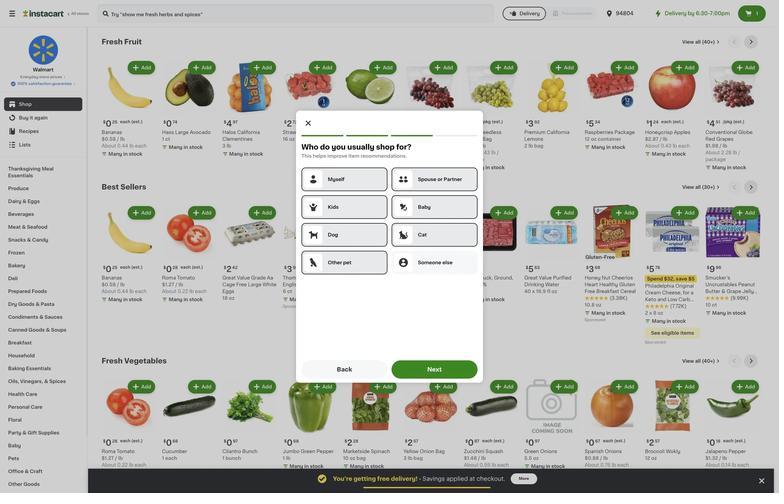 Task type: vqa. For each thing, say whether or not it's contained in the screenshot.


Task type: locate. For each thing, give the bounding box(es) containing it.
3 grapes from the left
[[716, 137, 734, 142]]

1 horizontal spatial 42
[[356, 130, 362, 135]]

raspberries package 12 oz container
[[585, 130, 635, 142]]

12 down raspberries
[[585, 137, 590, 142]]

2 horizontal spatial 28
[[353, 440, 358, 444]]

breakfast up household
[[8, 341, 32, 346]]

1 grapes from the left
[[414, 137, 432, 142]]

5 left 34
[[589, 120, 594, 128]]

2 pepper from the left
[[729, 449, 746, 454]]

0 horizontal spatial save
[[374, 277, 385, 281]]

ct inside thomas' original english muffins 6 ct
[[287, 289, 292, 294]]

1 vertical spatial tomato
[[117, 449, 135, 454]]

1 fresh from the top
[[102, 38, 123, 45]]

$0.58 for 0
[[102, 137, 116, 142]]

1 $ 0 97 from the left
[[526, 439, 540, 447]]

68 for cucumber
[[172, 440, 178, 444]]

large down 74
[[175, 130, 189, 135]]

$ inside $ 0 67 each (est.)
[[586, 440, 589, 444]]

1 vertical spatial care
[[31, 405, 42, 410]]

vegetables
[[124, 358, 167, 365]]

main content
[[88, 27, 774, 494]]

25 for each (est.)
[[112, 266, 117, 270]]

sellers
[[121, 184, 146, 191]]

seedless inside sun harvest seedless red grapes $2.18 / lb about 2.4 lb / package
[[434, 130, 456, 135]]

1 california from the left
[[547, 130, 570, 135]]

2 0.44 from the top
[[117, 289, 128, 294]]

lifestyle
[[645, 304, 666, 309]]

great inside great value grade aa cage free large white eggs 18 oz
[[222, 276, 236, 280]]

$ 2 57 for broccoli
[[646, 439, 660, 447]]

shop
[[376, 143, 395, 151]]

package for about 2.43 lb / package
[[464, 157, 484, 162]]

12 inside broccoli wokly 12 oz
[[645, 456, 650, 461]]

1 horizontal spatial pepper
[[729, 449, 746, 454]]

free down heart at the right bottom of the page
[[585, 289, 595, 294]]

canned goods & soups
[[8, 328, 66, 333]]

cucumber 1 each
[[162, 449, 187, 461]]

0 vertical spatial 72
[[293, 120, 297, 124]]

1 horizontal spatial ct
[[287, 289, 292, 294]]

2 view from the top
[[682, 185, 694, 190]]

18 for 0
[[716, 440, 720, 444]]

1 horizontal spatial $ 3 92
[[526, 120, 540, 128]]

1 horizontal spatial value
[[539, 276, 552, 280]]

$ 3 92 up thomas'
[[284, 265, 298, 273]]

3 view from the top
[[682, 359, 694, 364]]

(est.) inside "$ 1 24 each (est.)"
[[673, 120, 684, 124]]

97 inside $ 4 97
[[233, 120, 238, 124]]

12 inside raspberries package 12 oz container
[[585, 137, 590, 142]]

57 up yellow
[[413, 440, 418, 444]]

0 horizontal spatial ct
[[165, 137, 170, 142]]

0 horizontal spatial eggs
[[28, 199, 40, 204]]

package down 2.28
[[705, 157, 726, 162]]

1 vertical spatial 92
[[293, 266, 298, 270]]

94804
[[616, 11, 634, 16]]

2 $ 2 57 from the left
[[646, 439, 660, 447]]

philadelphia original cream cheese, for a keto and low carb lifestyle
[[645, 284, 694, 309]]

each inside 'honeycrisp apples $2.87 / lb about 0.43 lb each'
[[678, 144, 690, 148]]

save right $32,
[[676, 277, 687, 281]]

3 up honey
[[589, 265, 594, 273]]

free up "nut"
[[604, 255, 615, 260]]

0 horizontal spatial delivery
[[519, 11, 540, 16]]

original up muffins
[[304, 276, 323, 280]]

each inside jalapeno pepper $1.32 / lb about 0.14 lb each
[[737, 463, 749, 468]]

2 spend from the left
[[345, 277, 361, 281]]

2 california from the left
[[237, 130, 260, 135]]

1 vertical spatial 25
[[112, 266, 117, 270]]

bag down marketside
[[357, 456, 366, 461]]

bananas
[[102, 130, 122, 135], [102, 276, 122, 280]]

2 vertical spatial ct
[[712, 303, 717, 307]]

1 57 from the left
[[413, 440, 418, 444]]

2 great from the left
[[222, 276, 236, 280]]

view for 1
[[682, 40, 694, 44]]

bag for 3
[[534, 144, 543, 148]]

oz down raspberries
[[591, 137, 597, 142]]

2 57 from the left
[[655, 440, 660, 444]]

$ 0 97 for cilantro bunch
[[224, 439, 238, 447]]

value up water
[[539, 276, 552, 280]]

1 horizontal spatial great
[[524, 276, 538, 280]]

/ inside the zucchini squash $1.48 / lb about 0.59 lb each
[[478, 456, 480, 461]]

57 for broccoli
[[655, 440, 660, 444]]

18 inside $ 22 18
[[419, 266, 423, 270]]

2 down "lemons" at right top
[[524, 144, 527, 148]]

42 up cage
[[232, 266, 238, 270]]

72 up strawberries
[[293, 120, 297, 124]]

(3.38k)
[[610, 296, 628, 301]]

spend inside $ 3 spend $20, save $5
[[345, 277, 361, 281]]

1 vertical spatial $0.58
[[102, 282, 116, 287]]

$1.24 each (estimated) element
[[645, 117, 700, 129]]

0.76
[[600, 463, 610, 468]]

x right the 40
[[532, 289, 535, 294]]

essentials down thanksgiving
[[8, 173, 33, 178]]

eggs up beverages link
[[28, 199, 40, 204]]

$2.18
[[404, 144, 416, 148]]

bag down yellow
[[414, 456, 423, 461]]

$ 0 28 each (est.) for rightmost $0.28 each (estimated) element
[[163, 265, 203, 273]]

2 for marketside spinach
[[347, 439, 352, 447]]

1 $ 2 57 from the left
[[405, 439, 418, 447]]

add button
[[128, 62, 155, 74], [189, 62, 215, 74], [249, 62, 275, 74], [310, 62, 336, 74], [370, 62, 396, 74], [430, 62, 456, 74], [491, 62, 517, 74], [551, 62, 577, 74], [611, 62, 638, 74], [672, 62, 698, 74], [732, 62, 758, 74], [128, 207, 155, 219], [189, 207, 215, 219], [249, 207, 275, 219], [310, 207, 336, 219], [370, 207, 396, 219], [491, 207, 517, 219], [551, 207, 577, 219], [611, 207, 638, 219], [672, 207, 698, 219], [732, 207, 758, 219], [128, 381, 155, 393], [189, 381, 215, 393], [249, 381, 275, 393], [310, 381, 336, 393], [370, 381, 396, 393], [430, 381, 456, 393], [491, 381, 517, 393], [551, 381, 577, 393], [611, 381, 638, 393], [672, 381, 698, 393], [732, 381, 758, 393]]

0 horizontal spatial california
[[237, 130, 260, 135]]

free right cage
[[236, 282, 247, 287]]

oz right 10.8
[[596, 303, 602, 307]]

bag inside yellow onion bag 3 lb bag
[[435, 449, 445, 454]]

goods for other
[[23, 482, 40, 487]]

3 all from the top
[[695, 359, 701, 364]]

beef
[[464, 276, 475, 280]]

each inside 'lime 42 1 each'
[[346, 137, 358, 142]]

california up clementines
[[237, 130, 260, 135]]

grapes down conventional
[[716, 137, 734, 142]]

frozen
[[8, 251, 25, 255]]

0 horizontal spatial /pkg
[[481, 120, 491, 124]]

1 inside 'lime 42 1 each'
[[343, 137, 345, 142]]

$ 0 97 up green onions 5.5 oz
[[526, 439, 540, 447]]

breakfast inside honey nut cheerios heart healthy gluten free breakfast cereal
[[596, 289, 619, 294]]

1 horizontal spatial /pkg
[[723, 120, 732, 124]]

0 horizontal spatial 18
[[222, 296, 228, 301]]

1 $1.98 from the left
[[464, 144, 477, 148]]

2 view all (40+) from the top
[[682, 359, 715, 364]]

0 vertical spatial x
[[532, 289, 535, 294]]

dairy & eggs
[[8, 199, 40, 204]]

$ inside $ 9 96
[[707, 266, 710, 270]]

1 0.44 from the top
[[117, 144, 128, 148]]

2 /pkg from the left
[[723, 120, 732, 124]]

100% satisfaction guarantee button
[[11, 80, 76, 87]]

lb inside premium california lemons 2 lb bag
[[528, 144, 533, 148]]

2 left 8 in the bottom right of the page
[[645, 311, 648, 316]]

red down conventional
[[705, 137, 715, 142]]

who
[[301, 143, 318, 151]]

bag right "onion"
[[435, 449, 445, 454]]

10 ct
[[705, 303, 717, 307]]

original up for
[[675, 284, 694, 288]]

package inside the green seedless grapes bag $1.98 / lb about 2.43 lb / package
[[464, 157, 484, 162]]

1 vertical spatial sponsored badge image
[[585, 318, 605, 322]]

1 vertical spatial breakfast
[[8, 341, 32, 346]]

4 up halos
[[226, 120, 232, 128]]

1 horizontal spatial 68
[[293, 440, 299, 444]]

honeycrisp apples $2.87 / lb about 0.43 lb each
[[645, 130, 690, 148]]

3 up the premium
[[528, 120, 534, 128]]

1 horizontal spatial large
[[248, 282, 261, 287]]

lists
[[19, 143, 31, 147]]

great
[[524, 276, 538, 280], [222, 276, 236, 280]]

$0.25 each (estimated) element for 0
[[102, 117, 157, 129]]

4 for $ 4 51 /pkg (est.)
[[710, 120, 715, 128]]

$0.87 each (estimated) element
[[464, 437, 519, 448]]

5 for $ 5 34
[[589, 120, 594, 128]]

1 vertical spatial $0.25 each (estimated) element
[[102, 263, 157, 275]]

essentials
[[8, 173, 33, 178], [26, 367, 51, 371]]

sauces
[[45, 315, 62, 320]]

$ 3 92 up the premium
[[526, 120, 540, 128]]

2 grapes from the left
[[464, 137, 481, 142]]

1 vertical spatial fresh
[[102, 358, 123, 365]]

pasta
[[41, 302, 54, 307]]

97 up halos
[[233, 120, 238, 124]]

bag inside premium california lemons 2 lb bag
[[534, 144, 543, 148]]

pepper down $0.18 each (estimated) 'element'
[[729, 449, 746, 454]]

grapes inside the green seedless grapes bag $1.98 / lb about 2.43 lb / package
[[464, 137, 481, 142]]

$1.98 inside the green seedless grapes bag $1.98 / lb about 2.43 lb / package
[[464, 144, 477, 148]]

1 vertical spatial view all (40+)
[[682, 359, 715, 364]]

2 up yellow
[[408, 439, 413, 447]]

1 item carousel region from the top
[[102, 35, 760, 175]]

size
[[445, 276, 455, 280]]

2 value from the left
[[237, 276, 250, 280]]

2 vertical spatial view
[[682, 359, 694, 364]]

$0.58 for each (est.)
[[102, 282, 116, 287]]

spanish onions $0.88 / lb about 0.76 lb each
[[585, 449, 629, 468]]

0 vertical spatial 25
[[112, 120, 117, 124]]

value inside 'great value purified drinking water 40 x 16.9 fl oz'
[[539, 276, 552, 280]]

save right the $20, at the left of the page
[[374, 277, 385, 281]]

68 inside $ 3 68
[[595, 266, 600, 270]]

recipes
[[19, 129, 39, 134]]

1 vertical spatial large
[[248, 282, 261, 287]]

green for green onions 5.5 oz
[[524, 449, 539, 454]]

2 save from the left
[[374, 277, 385, 281]]

0 vertical spatial $0.28 each (estimated) element
[[162, 263, 217, 275]]

1 horizontal spatial 18
[[419, 266, 423, 270]]

1 horizontal spatial spend
[[647, 277, 663, 281]]

18 up jalapeno
[[716, 440, 720, 444]]

each inside $ 0 67 each (est.)
[[603, 439, 613, 443]]

pepper left marketside
[[317, 449, 334, 454]]

$ 0 68 up cucumber
[[163, 439, 178, 447]]

essentials inside thanksgiving meal essentials
[[8, 173, 33, 178]]

42 inside 'lime 42 1 each'
[[356, 130, 362, 135]]

12 for raspberries package 12 oz container
[[585, 137, 590, 142]]

0 vertical spatial large
[[175, 130, 189, 135]]

item carousel region
[[102, 35, 760, 175], [102, 181, 760, 349], [102, 354, 760, 485]]

carb
[[679, 297, 690, 302]]

oils, vinegars, & spices
[[8, 379, 66, 384]]

chuck,
[[476, 276, 493, 280]]

5 for $ 5 63
[[528, 265, 534, 273]]

2 horizontal spatial package
[[705, 157, 726, 162]]

honeycrisp
[[645, 130, 673, 135]]

goods down condiments & sauces
[[28, 328, 45, 333]]

1 vertical spatial baby
[[8, 444, 21, 448]]

free inside great value grade aa cage free large white eggs 18 oz
[[236, 282, 247, 287]]

0 vertical spatial goods
[[18, 302, 34, 307]]

2 (40+) from the top
[[702, 359, 715, 364]]

california for premium california lemons 2 lb bag
[[547, 130, 570, 135]]

12 for broccoli wokly 12 oz
[[645, 456, 650, 461]]

1 pepper from the left
[[317, 449, 334, 454]]

california right the premium
[[547, 130, 570, 135]]

$0.25 each (estimated) element for each (est.)
[[102, 263, 157, 275]]

all for 5
[[695, 185, 701, 190]]

0 horizontal spatial sponsored badge image
[[283, 305, 303, 309]]

$ 0 67 each (est.)
[[586, 439, 625, 447]]

view down 'items'
[[682, 359, 694, 364]]

10 inside product group
[[705, 303, 711, 307]]

1 seedless from the left
[[434, 130, 456, 135]]

baking essentials
[[8, 367, 51, 371]]

1 vertical spatial all
[[695, 185, 701, 190]]

fresh for 0
[[102, 358, 123, 365]]

oz down cage
[[229, 296, 235, 301]]

bananas $0.58 / lb about 0.44 lb each for 0
[[102, 130, 147, 148]]

2 view all (40+) button from the top
[[680, 354, 723, 368]]

1 view all (40+) button from the top
[[680, 35, 723, 49]]

bag down "lemons" at right top
[[534, 144, 543, 148]]

supplies
[[38, 431, 59, 436]]

0 horizontal spatial green
[[301, 449, 315, 454]]

1 horizontal spatial green
[[464, 130, 479, 135]]

& left craft
[[25, 469, 29, 474]]

1 view from the top
[[682, 40, 694, 44]]

1 view all (40+) from the top
[[682, 40, 715, 44]]

2 fresh from the top
[[102, 358, 123, 365]]

2 vertical spatial all
[[695, 359, 701, 364]]

meat & seafood
[[8, 225, 47, 230]]

about inside the zucchini squash $1.48 / lb about 0.59 lb each
[[464, 463, 478, 468]]

canned goods & soups link
[[4, 324, 82, 337]]

pet
[[343, 260, 351, 265]]

1 $0.58 from the top
[[102, 137, 116, 142]]

1 vertical spatial free
[[236, 282, 247, 287]]

0 horizontal spatial $5
[[387, 277, 393, 281]]

2 vertical spatial 18
[[716, 440, 720, 444]]

1 value from the left
[[539, 276, 552, 280]]

97 for 0
[[233, 440, 238, 444]]

raspberries
[[585, 130, 613, 135]]

back button
[[301, 361, 388, 379]]

& right meat
[[22, 225, 26, 230]]

spinach
[[371, 449, 390, 454]]

honey
[[585, 276, 601, 280]]

grape
[[727, 289, 741, 294]]

$ 0 28 each (est.) for $0.28 each (estimated) element to the bottom
[[103, 439, 143, 447]]

original for cheese,
[[675, 284, 694, 288]]

2 up marketside
[[347, 439, 352, 447]]

1 horizontal spatial california
[[547, 130, 570, 135]]

a
[[691, 290, 693, 295]]

1 vertical spatial $0.28 each (estimated) element
[[102, 437, 157, 448]]

5 left 76
[[649, 265, 654, 273]]

3 down yellow
[[404, 456, 407, 461]]

$ 0 97
[[526, 439, 540, 447], [224, 439, 238, 447]]

10 down sandwich
[[705, 303, 711, 307]]

value left grade
[[237, 276, 250, 280]]

sponsored badge image down see
[[645, 341, 666, 345]]

view
[[682, 40, 694, 44], [682, 185, 694, 190], [682, 359, 694, 364]]

1 $ 0 25 each (est.) from the top
[[103, 120, 143, 128]]

1 vertical spatial $ 3 92
[[284, 265, 298, 273]]

0 vertical spatial original
[[304, 276, 323, 280]]

2 $0.58 from the top
[[102, 282, 116, 287]]

0.43
[[661, 144, 671, 148]]

$ inside $ 5 76
[[646, 266, 649, 270]]

68 down 'gluten-free' at the bottom of page
[[595, 266, 600, 270]]

0 horizontal spatial free
[[236, 282, 247, 287]]

0 vertical spatial fresh
[[102, 38, 123, 45]]

$1.98
[[464, 144, 477, 148], [705, 144, 718, 148]]

0 vertical spatial sponsored badge image
[[283, 305, 303, 309]]

0 horizontal spatial other
[[8, 482, 22, 487]]

value inside great value grade aa cage free large white eggs 18 oz
[[237, 276, 250, 280]]

2 onions from the left
[[605, 449, 622, 454]]

a-
[[439, 276, 445, 280]]

spend left the $20, at the left of the page
[[345, 277, 361, 281]]

1 (40+) from the top
[[702, 40, 715, 44]]

$1.98 inside conventional globe red grapes $1.98 / lb about 2.28 lb / package
[[705, 144, 718, 148]]

0 horizontal spatial original
[[304, 276, 323, 280]]

$ 0 25 each (est.) for each (est.)
[[103, 265, 143, 273]]

$1.98 for red
[[705, 144, 718, 148]]

cat
[[418, 233, 427, 237]]

0 vertical spatial breakfast
[[596, 289, 619, 294]]

1 horizontal spatial 0.22
[[178, 289, 188, 294]]

$0.28 each (estimated) element
[[162, 263, 217, 275], [102, 437, 157, 448]]

again
[[34, 116, 48, 120]]

recipes link
[[4, 125, 82, 138]]

onions inside spanish onions $0.88 / lb about 0.76 lb each
[[605, 449, 622, 454]]

oz down marketside
[[350, 456, 355, 461]]

$4.51 per package (estimated) element
[[705, 117, 760, 129]]

$ 0 97 for green onions
[[526, 439, 540, 447]]

view all (40+) button down "6:30-"
[[680, 35, 723, 49]]

2.43
[[480, 150, 490, 155]]

english
[[283, 282, 300, 287]]

None search field
[[97, 4, 494, 23]]

baby up cat
[[418, 205, 431, 210]]

1 $ 0 68 from the left
[[163, 439, 178, 447]]

care down vinegars,
[[26, 392, 37, 397]]

sponsored badge image
[[283, 305, 303, 309], [585, 318, 605, 322], [645, 341, 666, 345]]

68 up the jumbo
[[293, 440, 299, 444]]

0 horizontal spatial package
[[437, 150, 457, 155]]

0 vertical spatial other
[[328, 260, 342, 265]]

delivery for delivery by 6:30-7:00pm
[[665, 11, 687, 16]]

0 horizontal spatial x
[[532, 289, 535, 294]]

breakfast down healthy
[[596, 289, 619, 294]]

42 right lime
[[356, 130, 362, 135]]

4 left 51
[[710, 120, 715, 128]]

1 horizontal spatial breakfast
[[596, 289, 619, 294]]

2 up broccoli
[[649, 439, 654, 447]]

california for halos california clementines 3 lb
[[237, 130, 260, 135]]

great up cage
[[222, 276, 236, 280]]

0 vertical spatial 0.22
[[178, 289, 188, 294]]

oz
[[289, 137, 295, 142], [591, 137, 597, 142], [552, 289, 557, 294], [229, 296, 235, 301], [596, 303, 602, 307], [658, 311, 663, 316], [533, 456, 539, 461], [651, 456, 657, 461], [350, 456, 355, 461]]

1 great from the left
[[524, 276, 538, 280]]

pets link
[[4, 453, 82, 465]]

save
[[676, 277, 687, 281], [374, 277, 385, 281]]

0 horizontal spatial roma
[[102, 449, 116, 454]]

container
[[296, 137, 320, 142]]

/pkg up the green seedless grapes bag $1.98 / lb about 2.43 lb / package
[[481, 120, 491, 124]]

2 bananas $0.58 / lb about 0.44 lb each from the top
[[102, 276, 147, 294]]

68 up cucumber
[[172, 440, 178, 444]]

28 for $0.28 each (estimated) element to the bottom
[[112, 440, 117, 444]]

grapes inside conventional globe red grapes $1.98 / lb about 2.28 lb / package
[[716, 137, 734, 142]]

view down delivery by 6:30-7:00pm link
[[682, 40, 694, 44]]

all stores
[[71, 12, 89, 16]]

all inside popup button
[[695, 185, 701, 190]]

value for 5
[[539, 276, 552, 280]]

great inside 'great value purified drinking water 40 x 16.9 fl oz'
[[524, 276, 538, 280]]

$1.27
[[162, 282, 174, 287], [102, 456, 114, 461]]

& left pasta
[[36, 302, 40, 307]]

/pkg right 51
[[723, 120, 732, 124]]

3 down pet
[[347, 265, 353, 273]]

1 vertical spatial item carousel region
[[102, 181, 760, 349]]

1 25 from the top
[[112, 120, 117, 124]]

bag up the 2.43
[[482, 137, 492, 142]]

care inside "link"
[[31, 405, 42, 410]]

$ inside $ 3 spend $20, save $5
[[345, 266, 347, 270]]

2 $1.98 from the left
[[705, 144, 718, 148]]

2 bananas from the top
[[102, 276, 122, 280]]

original inside philadelphia original cream cheese, for a keto and low carb lifestyle
[[675, 284, 694, 288]]

$5 up "a"
[[688, 277, 695, 281]]

57 up broccoli
[[655, 440, 660, 444]]

0 horizontal spatial grapes
[[414, 137, 432, 142]]

1 vertical spatial 0.22
[[117, 463, 128, 468]]

1 bananas from the top
[[102, 130, 122, 135]]

18 down cage
[[222, 296, 228, 301]]

1 horizontal spatial free
[[585, 289, 595, 294]]

original inside thomas' original english muffins 6 ct
[[304, 276, 323, 280]]

great for 2
[[222, 276, 236, 280]]

lb inside jumbo green pepper 1 lb
[[286, 456, 291, 461]]

0 horizontal spatial bag
[[357, 456, 366, 461]]

0 vertical spatial view
[[682, 40, 694, 44]]

2 all from the top
[[695, 185, 701, 190]]

$0.25 each (estimated) element
[[102, 117, 157, 129], [102, 263, 157, 275]]

thanksgiving meal essentials
[[8, 167, 54, 178]]

3 down halos
[[222, 144, 226, 148]]

2 $0.25 each (estimated) element from the top
[[102, 263, 157, 275]]

1 vertical spatial (40+)
[[702, 359, 715, 364]]

$5 right the $20, at the left of the page
[[387, 277, 393, 281]]

5 left 63
[[528, 265, 534, 273]]

premium
[[524, 130, 546, 135]]

0.22 for $0.28 each (estimated) element to the bottom
[[117, 463, 128, 468]]

grapes up the 2.43
[[464, 137, 481, 142]]

view all (40+) down delivery by 6:30-7:00pm
[[682, 40, 715, 44]]

1 $0.25 each (estimated) element from the top
[[102, 117, 157, 129]]

office & craft
[[8, 469, 42, 474]]

18
[[419, 266, 423, 270], [222, 296, 228, 301], [716, 440, 720, 444]]

0 horizontal spatial 72
[[293, 120, 297, 124]]

nut
[[602, 276, 610, 280]]

product group
[[102, 60, 157, 159], [162, 60, 217, 152], [222, 60, 277, 159], [283, 60, 338, 143], [343, 60, 398, 152], [404, 60, 459, 166], [464, 60, 519, 173], [524, 60, 579, 149], [585, 60, 640, 152], [645, 60, 700, 159], [705, 60, 760, 173], [102, 205, 157, 304], [162, 205, 217, 304], [222, 205, 277, 302], [283, 205, 338, 310], [343, 205, 398, 340], [404, 205, 459, 311], [464, 205, 519, 304], [524, 205, 579, 295], [585, 205, 640, 324], [645, 205, 700, 346], [705, 205, 760, 318], [102, 379, 157, 478], [162, 379, 217, 462], [222, 379, 277, 462], [283, 379, 338, 471], [343, 379, 398, 471], [404, 379, 459, 462], [464, 379, 519, 478], [524, 379, 579, 471], [585, 379, 640, 478], [645, 379, 700, 462], [705, 379, 760, 478]]

$0.67 each (estimated) element
[[585, 437, 640, 448]]

save inside $ 3 spend $20, save $5
[[374, 277, 385, 281]]

10.8
[[585, 303, 595, 307]]

ct down the hass
[[165, 137, 170, 142]]

2 $ 0 25 each (est.) from the top
[[103, 265, 143, 273]]

0 horizontal spatial 92
[[293, 266, 298, 270]]

/ inside spanish onions $0.88 / lb about 0.76 lb each
[[600, 456, 602, 461]]

spices
[[49, 379, 66, 384]]

0 horizontal spatial $ 0 68
[[163, 439, 178, 447]]

each inside "$ 1 24 each (est.)"
[[661, 120, 672, 124]]

2 $ 0 68 from the left
[[284, 439, 299, 447]]

sponsored badge image down 6
[[283, 305, 303, 309]]

other left pet
[[328, 260, 342, 265]]

oz inside raspberries package 12 oz container
[[591, 137, 597, 142]]

jalapeno pepper $1.32 / lb about 0.14 lb each
[[705, 449, 749, 468]]

package down the 2.43
[[464, 157, 484, 162]]

$ 0 68 for cucumber
[[163, 439, 178, 447]]

92 up the premium
[[534, 120, 540, 124]]

0 vertical spatial view all (40+)
[[682, 40, 715, 44]]

goods for canned
[[28, 328, 45, 333]]

1 vertical spatial view all (40+) button
[[680, 354, 723, 368]]

eggs down cage
[[222, 289, 234, 294]]

0 vertical spatial bag
[[482, 137, 492, 142]]

all stores link
[[23, 4, 89, 23]]

2 4 from the left
[[710, 120, 715, 128]]

(est.) inside $ 0 18 each (est.)
[[735, 439, 746, 443]]

eggs inside great value grade aa cage free large white eggs 18 oz
[[222, 289, 234, 294]]

ct down sandwich
[[712, 303, 717, 307]]

walmart logo image
[[28, 35, 58, 65]]

1 horizontal spatial sponsored badge image
[[585, 318, 605, 322]]

1 all from the top
[[695, 40, 701, 44]]

1 horizontal spatial $ 0 28 each (est.)
[[163, 265, 203, 273]]

2 seedless from the left
[[480, 130, 502, 135]]

1 $5 from the left
[[688, 277, 695, 281]]

goods down craft
[[23, 482, 40, 487]]

each inside $ 0 87 each (est.)
[[482, 439, 492, 443]]

1 4 from the left
[[226, 120, 232, 128]]

2 $5 from the left
[[387, 277, 393, 281]]

$ inside $ 2 72
[[284, 120, 287, 124]]

2 inside premium california lemons 2 lb bag
[[524, 144, 527, 148]]

0 horizontal spatial $0.28 each (estimated) element
[[102, 437, 157, 448]]

delivery inside button
[[519, 11, 540, 16]]

x
[[532, 289, 535, 294], [649, 311, 652, 316]]

product group containing 22
[[404, 205, 459, 311]]

view left (30+) at the top of page
[[682, 185, 694, 190]]

2 vertical spatial sponsored badge image
[[645, 341, 666, 345]]

0 vertical spatial item carousel region
[[102, 35, 760, 175]]

1 onions from the left
[[540, 449, 557, 454]]

1 horizontal spatial 12
[[645, 456, 650, 461]]

$1.98 for grapes
[[464, 144, 477, 148]]

grapes
[[414, 137, 432, 142], [464, 137, 481, 142], [716, 137, 734, 142]]

1 red from the left
[[404, 137, 413, 142]]

0 horizontal spatial $1.98
[[464, 144, 477, 148]]

18 for 22
[[419, 266, 423, 270]]

1 horizontal spatial baby
[[418, 205, 431, 210]]

1 vertical spatial 10
[[343, 456, 349, 461]]

2 25 from the top
[[112, 266, 117, 270]]

cage
[[222, 282, 235, 287]]

$ inside $ 0 18 each (est.)
[[707, 440, 710, 444]]

0.22
[[178, 289, 188, 294], [117, 463, 128, 468]]

1 vertical spatial 72
[[474, 266, 479, 270]]

each inside cucumber 1 each
[[165, 456, 177, 461]]

$5 inside $ 3 spend $20, save $5
[[387, 277, 393, 281]]

bananas for each (est.)
[[102, 276, 122, 280]]

0 vertical spatial bananas
[[102, 130, 122, 135]]

1 /pkg from the left
[[481, 120, 491, 124]]

2 item carousel region from the top
[[102, 181, 760, 349]]

2 $ 0 97 from the left
[[224, 439, 238, 447]]

other down office
[[8, 482, 22, 487]]

97 up "cilantro" in the bottom of the page
[[233, 440, 238, 444]]

1 vertical spatial 12
[[645, 456, 650, 461]]

getting
[[354, 477, 376, 482]]

bunch
[[226, 456, 241, 461]]

bananas $0.58 / lb about 0.44 lb each
[[102, 130, 147, 148], [102, 276, 147, 294]]

bunch
[[242, 449, 258, 454]]

seedless right harvest
[[434, 130, 456, 135]]

oz inside green onions 5.5 oz
[[533, 456, 539, 461]]

other for other pet
[[328, 260, 342, 265]]

seedless down /pkg (est.)
[[480, 130, 502, 135]]

other goods
[[8, 482, 40, 487]]

2 red from the left
[[705, 137, 715, 142]]

1 horizontal spatial 28
[[172, 266, 178, 270]]

great for 5
[[524, 276, 538, 280]]

1 bananas $0.58 / lb about 0.44 lb each from the top
[[102, 130, 147, 148]]

0 vertical spatial essentials
[[8, 173, 33, 178]]

other inside add your shopping preferences element
[[328, 260, 342, 265]]

1 horizontal spatial $5
[[688, 277, 695, 281]]

& left soups
[[46, 328, 50, 333]]

delivery
[[665, 11, 687, 16], [519, 11, 540, 16]]

lime
[[343, 130, 355, 135]]

0 horizontal spatial $ 3 92
[[284, 265, 298, 273]]

breakfast link
[[4, 337, 82, 350]]



Task type: describe. For each thing, give the bounding box(es) containing it.
meat
[[8, 225, 21, 230]]

about inside conventional globe red grapes $1.98 / lb about 2.28 lb / package
[[705, 150, 720, 155]]

(40+) for 4
[[702, 40, 715, 44]]

$ 0 87 each (est.)
[[465, 439, 505, 447]]

vinegars,
[[20, 379, 43, 384]]

1 vertical spatial roma
[[102, 449, 116, 454]]

2.4
[[419, 150, 427, 155]]

$ inside $ 0 87 each (est.)
[[465, 440, 468, 444]]

2 for great value grade aa cage free large white eggs
[[226, 265, 232, 273]]

seedless inside the green seedless grapes bag $1.98 / lb about 2.43 lb / package
[[480, 130, 502, 135]]

$ inside $ 0 74
[[163, 120, 166, 124]]

cereal
[[620, 289, 636, 294]]

2 horizontal spatial free
[[604, 255, 615, 260]]

$1.27 for rightmost $0.28 each (estimated) element
[[162, 282, 174, 287]]

1 inside jumbo green pepper 1 lb
[[283, 456, 285, 461]]

0 vertical spatial roma tomato $1.27 / lb about 0.22 lb each
[[162, 276, 207, 294]]

lb inside halos california clementines 3 lb
[[227, 144, 231, 148]]

bag inside marketside spinach 10 oz bag
[[357, 456, 366, 461]]

$ inside $ 5 63
[[526, 266, 528, 270]]

zucchini squash $1.48 / lb about 0.59 lb each
[[464, 449, 509, 468]]

delivery by 6:30-7:00pm
[[665, 11, 730, 16]]

$ inside $ 2 28
[[345, 440, 347, 444]]

22
[[408, 265, 418, 273]]

view for 5
[[682, 185, 694, 190]]

/pkg inside $ 4 51 /pkg (est.)
[[723, 120, 732, 124]]

helps
[[313, 154, 326, 158]]

oz inside marketside spinach 10 oz bag
[[350, 456, 355, 461]]

clementines
[[222, 137, 253, 142]]

onions for green
[[540, 449, 557, 454]]

fresh for 4
[[102, 38, 123, 45]]

& left the gift
[[23, 431, 26, 436]]

fresh vegetables
[[102, 358, 167, 365]]

$0.18 each (estimated) element
[[705, 437, 760, 448]]

each inside the zucchini squash $1.48 / lb about 0.59 lb each
[[497, 463, 509, 468]]

(40+) for 0
[[702, 359, 715, 364]]

97 for 2
[[233, 120, 238, 124]]

$ 2 57 for yellow
[[405, 439, 418, 447]]

spend $32, save $5
[[647, 277, 695, 281]]

0 vertical spatial eggs
[[28, 199, 40, 204]]

floral
[[8, 418, 22, 423]]

product group containing 1
[[645, 60, 700, 159]]

1 inside button
[[756, 11, 758, 16]]

1 horizontal spatial $0.28 each (estimated) element
[[162, 263, 217, 275]]

92 for premium california lemons
[[534, 120, 540, 124]]

16.9
[[536, 289, 546, 294]]

package for about 2.28 lb / package
[[705, 157, 726, 162]]

red inside conventional globe red grapes $1.98 / lb about 2.28 lb / package
[[705, 137, 715, 142]]

about inside spanish onions $0.88 / lb about 0.76 lb each
[[585, 463, 599, 468]]

42 inside $ 2 42
[[232, 266, 238, 270]]

(est.) inside $ 0 87 each (est.)
[[493, 439, 505, 443]]

care for personal care
[[31, 405, 42, 410]]

oz right 8 in the bottom right of the page
[[658, 311, 663, 316]]

$ inside $ 4 97
[[224, 120, 226, 124]]

72 inside 5 72
[[474, 266, 479, 270]]

large inside great value grade aa cage free large white eggs 18 oz
[[248, 282, 261, 287]]

$ inside $ 3 68
[[586, 266, 589, 270]]

$1.27 for $0.28 each (estimated) element to the bottom
[[102, 456, 114, 461]]

0 inside 'element'
[[710, 439, 715, 447]]

sun harvest seedless red grapes $2.18 / lb about 2.4 lb / package
[[404, 130, 457, 155]]

oz inside broccoli wokly 12 oz
[[651, 456, 657, 461]]

$1.32
[[705, 456, 718, 461]]

cilantro
[[222, 449, 241, 454]]

$ inside $ 22 18
[[405, 266, 408, 270]]

delivery by 6:30-7:00pm link
[[654, 9, 730, 18]]

baby inside add your shopping preferences element
[[418, 205, 431, 210]]

product group containing 9
[[705, 205, 760, 318]]

bakery link
[[4, 259, 82, 272]]

oz inside great value grade aa cage free large white eggs 18 oz
[[229, 296, 235, 301]]

butter
[[705, 289, 720, 294]]

add your shopping preferences element
[[296, 111, 483, 383]]

1 spend from the left
[[647, 277, 663, 281]]

main content containing 0
[[88, 27, 774, 494]]

meal
[[42, 167, 54, 171]]

item
[[348, 154, 359, 158]]

beef chuck, ground, 80%/20%
[[464, 276, 513, 287]]

snacks & candy
[[8, 238, 48, 243]]

red inside sun harvest seedless red grapes $2.18 / lb about 2.4 lb / package
[[404, 137, 413, 142]]

delivery for delivery
[[519, 11, 540, 16]]

$ 0 25 each (est.) for 0
[[103, 120, 143, 128]]

$ 0 74
[[163, 120, 177, 128]]

2 for strawberries
[[287, 120, 292, 128]]

3 inside halos california clementines 3 lb
[[222, 144, 226, 148]]

25 for 0
[[112, 120, 117, 124]]

cucumber
[[162, 449, 187, 454]]

health care link
[[4, 388, 82, 401]]

spanish
[[585, 449, 604, 454]]

store
[[39, 75, 49, 79]]

$ inside $ 2 42
[[224, 266, 226, 270]]

pepper inside jumbo green pepper 1 lb
[[317, 449, 334, 454]]

3 up thomas'
[[287, 265, 292, 273]]

$20,
[[362, 277, 373, 281]]

bananas for 0
[[102, 130, 122, 135]]

$1.48
[[464, 456, 477, 461]]

treatment tracker modal dialog
[[88, 469, 774, 494]]

water
[[545, 282, 559, 287]]

avocado
[[190, 130, 211, 135]]

0.22 for rightmost $0.28 each (estimated) element
[[178, 289, 188, 294]]

this
[[301, 154, 312, 158]]

$ inside $ 4 51 /pkg (est.)
[[707, 120, 710, 124]]

onion
[[420, 449, 434, 454]]

5 for $ 5 76
[[649, 265, 654, 273]]

party & gift supplies
[[8, 431, 59, 436]]

original for muffins
[[304, 276, 323, 280]]

0 horizontal spatial roma tomato $1.27 / lb about 0.22 lb each
[[102, 449, 146, 468]]

oils,
[[8, 379, 19, 384]]

view all (40+) for 4
[[682, 40, 715, 44]]

0 vertical spatial roma
[[162, 276, 176, 280]]

produce
[[8, 186, 29, 191]]

bag for 2
[[414, 456, 423, 461]]

/ inside 'honeycrisp apples $2.87 / lb about 0.43 lb each'
[[660, 137, 662, 142]]

0.44 for 0
[[117, 144, 128, 148]]

bananas $0.58 / lb about 0.44 lb each for each (est.)
[[102, 276, 147, 294]]

28 inside $ 2 28
[[353, 440, 358, 444]]

else
[[442, 260, 453, 265]]

service type group
[[503, 7, 597, 20]]

halos
[[222, 130, 236, 135]]

& left candy
[[27, 238, 31, 243]]

by
[[688, 11, 695, 16]]

view all (40+) button for 4
[[680, 35, 723, 49]]

about inside jalapeno pepper $1.32 / lb about 0.14 lb each
[[705, 463, 720, 468]]

1 save from the left
[[676, 277, 687, 281]]

view all (40+) button for 0
[[680, 354, 723, 368]]

10 inside marketside spinach 10 oz bag
[[343, 456, 349, 461]]

$ 3 92 for thomas' original english muffins
[[284, 265, 298, 273]]

partner
[[444, 177, 462, 182]]

4 for $ 4 97
[[226, 120, 232, 128]]

satisfaction
[[29, 82, 51, 86]]

goods for dry
[[18, 302, 34, 307]]

bag inside the green seedless grapes bag $1.98 / lb about 2.43 lb / package
[[482, 137, 492, 142]]

1 vertical spatial essentials
[[26, 367, 51, 371]]

all
[[71, 12, 76, 16]]

instacart logo image
[[23, 9, 64, 18]]

3 inside yellow onion bag 3 lb bag
[[404, 456, 407, 461]]

free inside honey nut cheerios heart healthy gluten free breakfast cereal
[[585, 289, 595, 294]]

(est.) inside $ 0 67 each (est.)
[[614, 439, 625, 443]]

$ 3 92 for premium california lemons
[[526, 120, 540, 128]]

personal care
[[8, 405, 42, 410]]

recommendations.
[[361, 154, 407, 158]]

9
[[710, 265, 715, 273]]

you're
[[333, 477, 352, 482]]

72 inside $ 2 72
[[293, 120, 297, 124]]

92 for thomas' original english muffins
[[293, 266, 298, 270]]

2 horizontal spatial ct
[[712, 303, 717, 307]]

prepared
[[8, 289, 31, 294]]

best sellers
[[102, 184, 146, 191]]

fresh fruit
[[102, 38, 142, 45]]

about inside 'honeycrisp apples $2.87 / lb about 0.43 lb each'
[[645, 144, 660, 148]]

5 up the beef at the bottom right of page
[[468, 265, 473, 273]]

view all (40+) for 0
[[682, 359, 715, 364]]

savings
[[423, 477, 445, 482]]

100% satisfaction guarantee
[[17, 82, 72, 86]]

meat & seafood link
[[4, 221, 82, 234]]

sponsored badge image for $ 3 68
[[585, 318, 605, 322]]

pepper inside jalapeno pepper $1.32 / lb about 0.14 lb each
[[729, 449, 746, 454]]

other goods link
[[4, 478, 82, 491]]

1 inside cilantro bunch 1 bunch
[[222, 456, 224, 461]]

$ 2 28
[[345, 439, 358, 447]]

$0.88
[[585, 456, 599, 461]]

10.8 oz
[[585, 303, 602, 307]]

1 button
[[738, 5, 766, 22]]

& inside smucker's uncrustables peanut butter & grape jelly sandwich
[[722, 289, 725, 294]]

frozen link
[[4, 247, 82, 259]]

& left spices
[[44, 379, 48, 384]]

0 horizontal spatial tomato
[[117, 449, 135, 454]]

onions for spanish
[[605, 449, 622, 454]]

broccoli
[[645, 449, 665, 454]]

97 up green onions 5.5 oz
[[535, 440, 540, 444]]

paper
[[404, 282, 417, 287]]

/ inside jalapeno pepper $1.32 / lb about 0.14 lb each
[[719, 456, 721, 461]]

dry goods & pasta link
[[4, 298, 82, 311]]

0 horizontal spatial baby
[[8, 444, 21, 448]]

purified
[[553, 276, 571, 280]]

household
[[8, 354, 35, 358]]

package
[[615, 130, 635, 135]]

who do you usually shop for? this helps improve item recommendations.
[[301, 143, 411, 158]]

other for other goods
[[8, 482, 22, 487]]

conventional globe red grapes $1.98 / lb about 2.28 lb / package
[[705, 130, 753, 162]]

2 for broccoli wokly
[[649, 439, 654, 447]]

walmart link
[[28, 35, 58, 73]]

x inside 'great value purified drinking water 40 x 16.9 fl oz'
[[532, 289, 535, 294]]

$ inside "$ 1 24 each (est.)"
[[646, 120, 649, 124]]

dairy
[[8, 199, 21, 204]]

buy it again link
[[4, 111, 82, 125]]

1 inside hass large avocado 1 ct
[[162, 137, 164, 142]]

gluten-
[[585, 255, 604, 260]]

1 inside product group
[[649, 120, 653, 128]]

thomas' original english muffins 6 ct
[[283, 276, 323, 294]]

57 for yellow
[[413, 440, 418, 444]]

best
[[102, 184, 119, 191]]

1 inside cucumber 1 each
[[162, 456, 164, 461]]

about inside the green seedless grapes bag $1.98 / lb about 2.43 lb / package
[[464, 150, 478, 155]]

2 for yellow onion bag
[[408, 439, 413, 447]]

you're getting free delivery!
[[333, 477, 418, 482]]

usually
[[347, 143, 374, 151]]

beverages link
[[4, 208, 82, 221]]

candy
[[32, 238, 48, 243]]

philadelphia
[[645, 284, 674, 288]]

0 vertical spatial tomato
[[177, 276, 195, 280]]

uncrustables
[[705, 282, 737, 287]]

68 for honey nut cheerios heart healthy gluten free breakfast cereal
[[595, 266, 600, 270]]

marketside spinach 10 oz bag
[[343, 449, 390, 461]]

(est.) inside $ 4 51 /pkg (est.)
[[733, 120, 744, 124]]

& right dairy
[[22, 199, 26, 204]]

oz inside 'great value purified drinking water 40 x 16.9 fl oz'
[[552, 289, 557, 294]]

18 inside great value grade aa cage free large white eggs 18 oz
[[222, 296, 228, 301]]

green inside jumbo green pepper 1 lb
[[301, 449, 315, 454]]

value for 2
[[237, 276, 250, 280]]

& left sauces
[[39, 315, 43, 320]]

green for green seedless grapes bag $1.98 / lb about 2.43 lb / package
[[464, 130, 479, 135]]

sponsored badge image for $ 3 92
[[283, 305, 303, 309]]

$ 0 68 for jumbo green pepper
[[284, 439, 299, 447]]

0.44 for each (est.)
[[117, 289, 128, 294]]

great value purified drinking water 40 x 16.9 fl oz
[[524, 276, 571, 294]]

2 horizontal spatial sponsored badge image
[[645, 341, 666, 345]]

68 for jumbo green pepper
[[293, 440, 299, 444]]

do
[[320, 143, 330, 151]]

ct inside hass large avocado 1 ct
[[165, 137, 170, 142]]

all for 1
[[695, 40, 701, 44]]

67
[[595, 440, 600, 444]]

large inside hass large avocado 1 ct
[[175, 130, 189, 135]]

$ 9 96
[[707, 265, 721, 273]]

grapes inside sun harvest seedless red grapes $2.18 / lb about 2.4 lb / package
[[414, 137, 432, 142]]

1 vertical spatial x
[[649, 311, 652, 316]]

$ inside $ 5 34
[[586, 120, 589, 124]]

package inside sun harvest seedless red grapes $2.18 / lb about 2.4 lb / package
[[437, 150, 457, 155]]

fl
[[547, 289, 550, 294]]

oz inside strawberries 16 oz container
[[289, 137, 295, 142]]

lb inside yellow onion bag 3 lb bag
[[408, 456, 412, 461]]

28 for rightmost $0.28 each (estimated) element
[[172, 266, 178, 270]]

honey nut cheerios heart healthy gluten free breakfast cereal
[[585, 276, 636, 294]]

each inside spanish onions $0.88 / lb about 0.76 lb each
[[617, 463, 629, 468]]

3 inside $ 3 spend $20, save $5
[[347, 265, 353, 273]]

3 item carousel region from the top
[[102, 354, 760, 485]]

care for health care
[[26, 392, 37, 397]]



